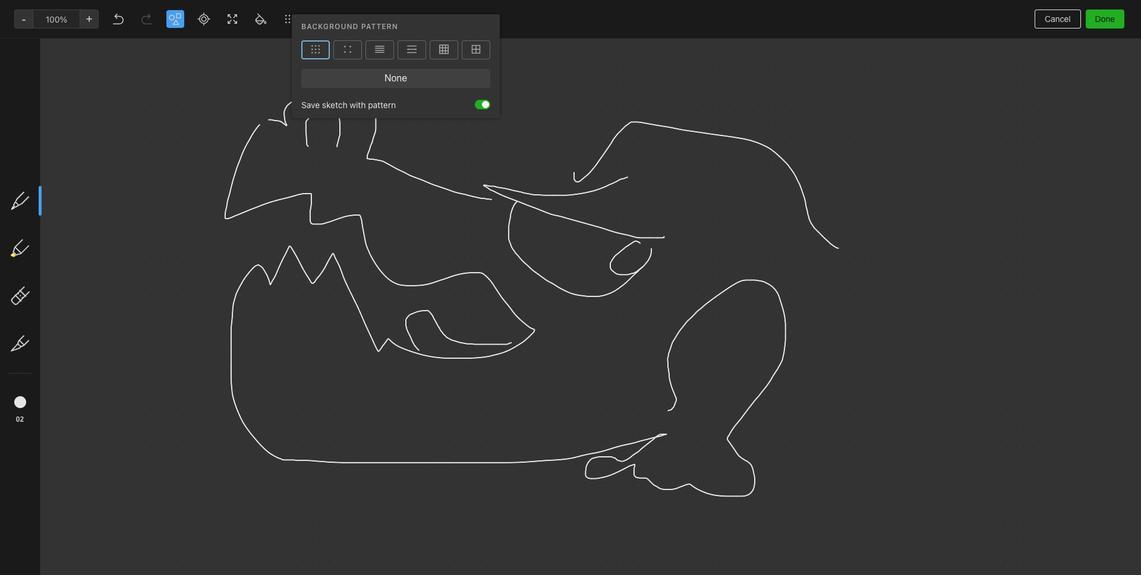 Task type: locate. For each thing, give the bounding box(es) containing it.
first
[[51, 9, 67, 19]]

first notebook button
[[36, 6, 108, 23]]

highlight image
[[457, 33, 486, 50]]

only you
[[1029, 9, 1060, 19]]

interesting button
[[218, 555, 282, 572]]

00:06
[[48, 64, 76, 74]]

saved
[[1111, 559, 1132, 568]]

font color image
[[370, 33, 400, 50]]

note window element
[[0, 0, 1142, 576]]

font family image
[[271, 33, 335, 50]]

all changes saved
[[1067, 559, 1132, 568]]

you
[[1047, 9, 1060, 19]]

notebook
[[69, 9, 104, 19]]

only
[[1029, 9, 1045, 19]]

collapse note image
[[8, 7, 23, 21]]

add tag image
[[96, 557, 110, 571]]



Task type: describe. For each thing, give the bounding box(es) containing it.
alignment image
[[571, 33, 601, 50]]

insightful button
[[156, 555, 215, 572]]

changes
[[1078, 559, 1109, 568]]

all
[[1067, 559, 1076, 568]]

fun
[[123, 558, 135, 568]]

interesting
[[225, 558, 263, 568]]

insightful
[[163, 558, 197, 568]]

fun button
[[116, 555, 153, 572]]

font size image
[[338, 33, 367, 50]]

first notebook
[[51, 9, 104, 19]]

heading level image
[[207, 33, 268, 50]]

share button
[[1070, 5, 1113, 24]]

more image
[[702, 33, 738, 50]]

share
[[1080, 9, 1103, 19]]

Note Editor text field
[[0, 0, 1142, 576]]

insert image
[[8, 33, 61, 50]]



Task type: vqa. For each thing, say whether or not it's contained in the screenshot.
Highlight icon
yes



